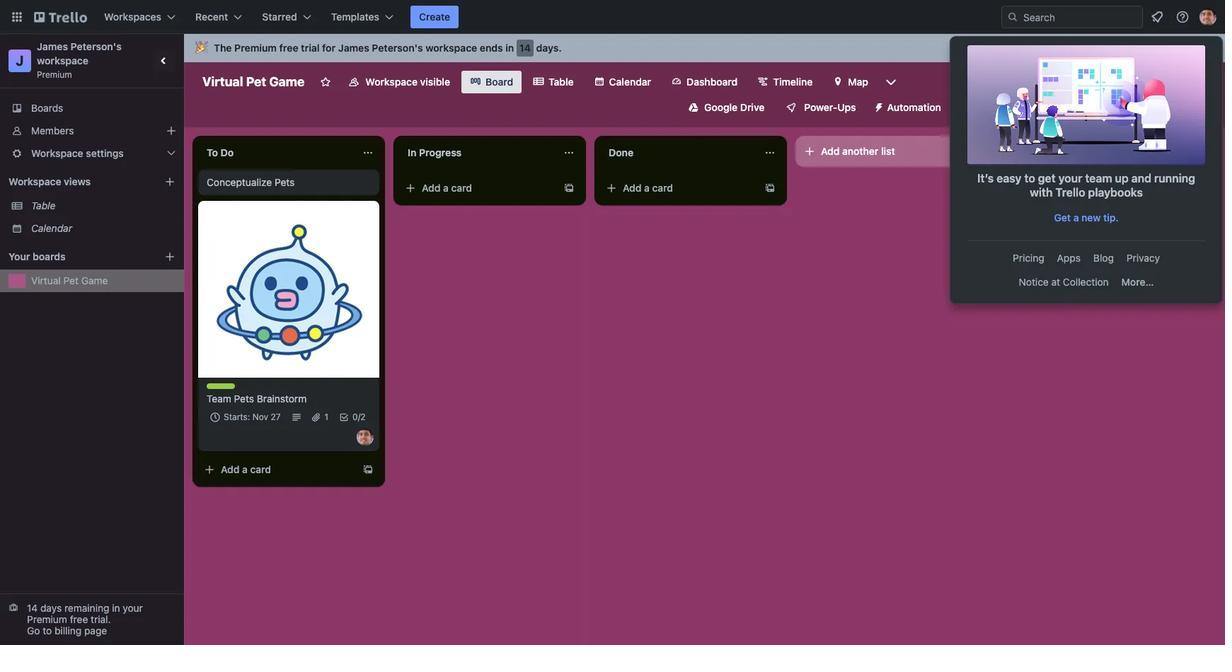 Task type: describe. For each thing, give the bounding box(es) containing it.
1 horizontal spatial calendar
[[609, 76, 651, 88]]

card for done
[[652, 182, 673, 194]]

add a card for done
[[623, 182, 673, 194]]

add left another on the top right
[[821, 145, 840, 157]]

workspaces
[[104, 11, 161, 23]]

in progress
[[408, 147, 462, 159]]

get a new tip.
[[1055, 212, 1119, 224]]

to do
[[207, 147, 234, 159]]

1 horizontal spatial peterson's
[[372, 42, 423, 54]]

pets inside 'conceptualize pets' link
[[275, 176, 295, 188]]

add a card for to do
[[221, 464, 271, 476]]

remaining
[[64, 603, 109, 615]]

0 vertical spatial table
[[549, 76, 574, 88]]

create from template… image
[[363, 464, 374, 476]]

your boards
[[8, 251, 66, 263]]

j link
[[8, 50, 31, 72]]

easy
[[997, 172, 1022, 185]]

pricing link
[[1008, 247, 1050, 270]]

more… button
[[1116, 271, 1160, 294]]

To Do text field
[[198, 142, 354, 164]]

templates button
[[323, 6, 402, 28]]

workspace views
[[8, 176, 91, 188]]

new
[[1082, 212, 1101, 224]]

automation button
[[868, 96, 950, 119]]

In Progress text field
[[399, 142, 555, 164]]

james peterson (jamespeterson93) image
[[1018, 98, 1038, 118]]

color: bold lime, title: "team task" element
[[207, 384, 250, 394]]

free inside banner
[[279, 42, 299, 54]]

task
[[231, 384, 250, 394]]

team task team pets brainstorm
[[207, 384, 307, 405]]

conceptualize pets link
[[207, 176, 371, 190]]

virtual inside virtual pet game text field
[[202, 74, 243, 89]]

gary orlando (garyorlando) image
[[1055, 98, 1075, 118]]

1 horizontal spatial workspace
[[426, 42, 477, 54]]

more…
[[1122, 276, 1154, 288]]

0 vertical spatial premium
[[234, 42, 277, 54]]

power-
[[805, 101, 838, 113]]

banner containing 🎉
[[184, 34, 1226, 62]]

trial.
[[91, 614, 111, 626]]

views
[[64, 176, 91, 188]]

get
[[1055, 212, 1071, 224]]

premium inside 14 days remaining in your premium free trial. go to billing page
[[27, 614, 67, 626]]

workspace settings
[[31, 147, 124, 159]]

apps link
[[1052, 247, 1087, 270]]

1 horizontal spatial table link
[[525, 71, 582, 93]]

it's easy to get your team up and running with trello playbooks
[[978, 172, 1196, 199]]

card for to do
[[250, 464, 271, 476]]

map
[[848, 76, 869, 88]]

your boards with 1 items element
[[8, 249, 143, 266]]

method
[[1179, 42, 1214, 54]]

pet inside text field
[[246, 74, 266, 89]]

virtual pet game link
[[31, 274, 176, 288]]

james inside banner
[[338, 42, 369, 54]]

0 notifications image
[[1149, 8, 1166, 25]]

card for in progress
[[451, 182, 472, 194]]

timeline
[[773, 76, 813, 88]]

1 vertical spatial virtual pet game
[[31, 275, 108, 287]]

james peterson (jamespeterson93) image inside the primary element
[[1200, 8, 1217, 25]]

privacy link
[[1121, 247, 1166, 270]]

it's
[[978, 172, 994, 185]]

filters
[[974, 101, 1003, 113]]

1 horizontal spatial 14
[[520, 42, 531, 54]]

workspace settings button
[[0, 142, 184, 165]]

boards
[[33, 251, 66, 263]]

board
[[486, 76, 513, 88]]

notice
[[1019, 276, 1049, 288]]

add for to do
[[221, 464, 240, 476]]

a inside button
[[1074, 212, 1079, 224]]

2 team from the top
[[207, 393, 231, 405]]

visible
[[420, 76, 450, 88]]

0 horizontal spatial game
[[81, 275, 108, 287]]

settings
[[86, 147, 124, 159]]

1 vertical spatial 1
[[325, 412, 329, 423]]

2
[[361, 412, 366, 423]]

your for in
[[123, 603, 143, 615]]

free inside 14 days remaining in your premium free trial. go to billing page
[[70, 614, 88, 626]]

days
[[40, 603, 62, 615]]

go
[[27, 625, 40, 637]]

collection
[[1063, 276, 1109, 288]]

ups
[[838, 101, 856, 113]]

1 horizontal spatial 1
[[1121, 103, 1125, 113]]

brainstorm
[[257, 393, 307, 405]]

workspaces button
[[96, 6, 184, 28]]

customize views image
[[884, 75, 898, 89]]

with
[[1030, 186, 1053, 199]]

power-ups button
[[776, 96, 865, 119]]

show menu image
[[1199, 101, 1214, 115]]

another
[[843, 145, 879, 157]]

running
[[1155, 172, 1196, 185]]

james inside james peterson's workspace premium
[[37, 40, 68, 52]]

add another list
[[821, 145, 895, 157]]

starts: nov 27
[[224, 412, 281, 423]]

workspace for workspace visible
[[366, 76, 418, 88]]

it's easy to get your team up and running with trello playbooks link
[[968, 45, 1206, 205]]

add a card for in progress
[[422, 182, 472, 194]]

share button
[[1137, 96, 1192, 119]]

to inside 14 days remaining in your premium free trial. go to billing page
[[43, 625, 52, 637]]

in
[[408, 147, 417, 159]]

tip.
[[1104, 212, 1119, 224]]

board link
[[462, 71, 522, 93]]

for
[[322, 42, 336, 54]]

0 horizontal spatial pet
[[63, 275, 79, 287]]

Done text field
[[600, 142, 756, 164]]

templates
[[331, 11, 380, 23]]

notice at collection
[[1019, 276, 1109, 288]]

do
[[221, 147, 234, 159]]

0 horizontal spatial calendar link
[[31, 222, 176, 236]]

get a new tip. button
[[968, 207, 1206, 229]]

add payment method link
[[1107, 37, 1223, 59]]

create a view image
[[164, 176, 176, 188]]

page
[[84, 625, 107, 637]]

create button
[[411, 6, 459, 28]]

to inside it's easy to get your team up and running with trello playbooks
[[1025, 172, 1036, 185]]

🎉
[[195, 42, 208, 54]]

peterson's inside james peterson's workspace premium
[[71, 40, 122, 52]]

Board name text field
[[195, 71, 312, 93]]

0 vertical spatial calendar link
[[585, 71, 660, 93]]

playbooks
[[1089, 186, 1143, 199]]

your
[[8, 251, 30, 263]]

recent button
[[187, 6, 251, 28]]

add left the payment
[[1116, 42, 1134, 54]]

google drive button
[[680, 96, 773, 119]]

team
[[1086, 172, 1113, 185]]



Task type: locate. For each thing, give the bounding box(es) containing it.
table down days.
[[549, 76, 574, 88]]

add payment method
[[1116, 42, 1214, 54]]

workspace right the 'j'
[[37, 55, 88, 67]]

pets up the starts:
[[234, 393, 254, 405]]

1 vertical spatial james peterson (jamespeterson93) image
[[357, 429, 374, 446]]

team pets brainstorm link
[[207, 392, 371, 406]]

table link down views
[[31, 199, 176, 213]]

starred
[[262, 11, 297, 23]]

virtual pet game inside text field
[[202, 74, 305, 89]]

trial
[[301, 42, 320, 54]]

ends
[[480, 42, 503, 54]]

workspace inside the workspace settings popup button
[[31, 147, 83, 159]]

and
[[1132, 172, 1152, 185]]

team up the starts:
[[207, 393, 231, 405]]

confetti image
[[195, 42, 208, 54]]

add down the in progress
[[422, 182, 441, 194]]

0 horizontal spatial to
[[43, 625, 52, 637]]

Search field
[[1019, 6, 1143, 28]]

workspace visible button
[[340, 71, 459, 93]]

back to home image
[[34, 6, 87, 28]]

1 team from the top
[[207, 384, 229, 394]]

conceptualize
[[207, 176, 272, 188]]

add a card down progress
[[422, 182, 472, 194]]

trello
[[1056, 186, 1086, 199]]

1 vertical spatial virtual
[[31, 275, 61, 287]]

0 horizontal spatial create from template… image
[[564, 183, 575, 194]]

calendar link
[[585, 71, 660, 93], [31, 222, 176, 236]]

1 vertical spatial to
[[43, 625, 52, 637]]

google
[[705, 101, 738, 113]]

add for done
[[623, 182, 642, 194]]

1 vertical spatial game
[[81, 275, 108, 287]]

pets down to do text box
[[275, 176, 295, 188]]

0 horizontal spatial add a card
[[221, 464, 271, 476]]

star or unstar board image
[[320, 76, 332, 88]]

workspace visible
[[366, 76, 450, 88]]

calendar link down the primary element
[[585, 71, 660, 93]]

0 horizontal spatial table
[[31, 200, 56, 212]]

your
[[1059, 172, 1083, 185], [123, 603, 143, 615]]

2 create from template… image from the left
[[765, 183, 776, 194]]

1 horizontal spatial pet
[[246, 74, 266, 89]]

0 vertical spatial free
[[279, 42, 299, 54]]

add a card button down in progress text field
[[399, 177, 558, 200]]

1 horizontal spatial james
[[338, 42, 369, 54]]

power-ups
[[805, 101, 856, 113]]

to left 'get'
[[1025, 172, 1036, 185]]

add a card down done
[[623, 182, 673, 194]]

james peterson's workspace premium
[[37, 40, 124, 80]]

0 vertical spatial workspace
[[426, 42, 477, 54]]

2 horizontal spatial card
[[652, 182, 673, 194]]

0 vertical spatial pets
[[275, 176, 295, 188]]

peterson's
[[71, 40, 122, 52], [372, 42, 423, 54]]

1 vertical spatial workspace
[[37, 55, 88, 67]]

workspace inside "workspace visible" button
[[366, 76, 418, 88]]

a right get
[[1074, 212, 1079, 224]]

0 horizontal spatial card
[[250, 464, 271, 476]]

pets inside team task team pets brainstorm
[[234, 393, 254, 405]]

james peterson (jamespeterson93) image down 2
[[357, 429, 374, 446]]

create from template… image
[[564, 183, 575, 194], [765, 183, 776, 194]]

0 horizontal spatial free
[[70, 614, 88, 626]]

share
[[1157, 101, 1184, 113]]

/
[[358, 412, 361, 423]]

0 horizontal spatial pets
[[234, 393, 254, 405]]

🎉 the premium free trial for james peterson's workspace ends in 14 days.
[[195, 42, 562, 54]]

virtual down the
[[202, 74, 243, 89]]

james down back to home image at top
[[37, 40, 68, 52]]

add another list button
[[796, 136, 988, 167]]

1 vertical spatial pets
[[234, 393, 254, 405]]

create from template… image for done
[[765, 183, 776, 194]]

add a card down starts: nov 27
[[221, 464, 271, 476]]

14 left days.
[[520, 42, 531, 54]]

0 horizontal spatial calendar
[[31, 222, 72, 234]]

card down in progress text field
[[451, 182, 472, 194]]

billing
[[54, 625, 82, 637]]

workspace left views
[[8, 176, 61, 188]]

0 horizontal spatial table link
[[31, 199, 176, 213]]

in inside 14 days remaining in your premium free trial. go to billing page
[[112, 603, 120, 615]]

create from template… image for in progress
[[564, 183, 575, 194]]

workspace down members
[[31, 147, 83, 159]]

0 vertical spatial calendar
[[609, 76, 651, 88]]

nov
[[253, 412, 268, 423]]

workspace for workspace settings
[[31, 147, 83, 159]]

0 horizontal spatial virtual
[[31, 275, 61, 287]]

virtual
[[202, 74, 243, 89], [31, 275, 61, 287]]

1 horizontal spatial virtual pet game
[[202, 74, 305, 89]]

table down workspace views
[[31, 200, 56, 212]]

filters button
[[953, 96, 1007, 119]]

0 vertical spatial virtual
[[202, 74, 243, 89]]

2 horizontal spatial add a card
[[623, 182, 673, 194]]

1 vertical spatial pet
[[63, 275, 79, 287]]

0 horizontal spatial peterson's
[[71, 40, 122, 52]]

recent
[[195, 11, 228, 23]]

workspace navigation collapse icon image
[[154, 51, 174, 71]]

14 days remaining in your premium free trial. go to billing page
[[27, 603, 143, 637]]

starred button
[[254, 6, 320, 28]]

add down the starts:
[[221, 464, 240, 476]]

google drive
[[705, 101, 765, 113]]

search image
[[1008, 11, 1019, 23]]

your inside it's easy to get your team up and running with trello playbooks
[[1059, 172, 1083, 185]]

open information menu image
[[1176, 10, 1190, 24]]

add a card button for done
[[600, 177, 759, 200]]

map link
[[824, 71, 877, 93]]

1 horizontal spatial pets
[[275, 176, 295, 188]]

your up the trello
[[1059, 172, 1083, 185]]

workspace down 'create' button at the left of the page
[[426, 42, 477, 54]]

1 vertical spatial premium
[[37, 69, 72, 80]]

virtual down boards
[[31, 275, 61, 287]]

1 horizontal spatial free
[[279, 42, 299, 54]]

0 vertical spatial workspace
[[366, 76, 418, 88]]

jeremy miller (jeremymiller198) image
[[1073, 98, 1093, 118]]

0 / 2
[[353, 412, 366, 423]]

calendar up boards
[[31, 222, 72, 234]]

1 horizontal spatial add a card
[[422, 182, 472, 194]]

workspace down 🎉 the premium free trial for james peterson's workspace ends in 14 days.
[[366, 76, 418, 88]]

0 horizontal spatial virtual pet game
[[31, 275, 108, 287]]

0 vertical spatial james peterson (jamespeterson93) image
[[1200, 8, 1217, 25]]

1 right tara schultz (taraschultz7) icon
[[1121, 103, 1125, 113]]

james peterson (jamespeterson93) image
[[1200, 8, 1217, 25], [357, 429, 374, 446]]

automation
[[888, 101, 941, 113]]

+
[[1116, 103, 1121, 113]]

0 vertical spatial in
[[506, 42, 514, 54]]

2 horizontal spatial add a card button
[[600, 177, 759, 200]]

0 horizontal spatial your
[[123, 603, 143, 615]]

payment
[[1137, 42, 1177, 54]]

1 vertical spatial 14
[[27, 603, 38, 615]]

0 horizontal spatial james peterson (jamespeterson93) image
[[357, 429, 374, 446]]

to
[[1025, 172, 1036, 185], [43, 625, 52, 637]]

1 horizontal spatial in
[[506, 42, 514, 54]]

blog link
[[1088, 247, 1120, 270]]

add a card button for in progress
[[399, 177, 558, 200]]

pet
[[246, 74, 266, 89], [63, 275, 79, 287]]

0 vertical spatial pet
[[246, 74, 266, 89]]

0 horizontal spatial james
[[37, 40, 68, 52]]

1 create from template… image from the left
[[564, 183, 575, 194]]

add down done
[[623, 182, 642, 194]]

table link down days.
[[525, 71, 582, 93]]

1 vertical spatial free
[[70, 614, 88, 626]]

1 left the 0
[[325, 412, 329, 423]]

1 horizontal spatial to
[[1025, 172, 1036, 185]]

virtual pet game down your boards with 1 items element
[[31, 275, 108, 287]]

0 horizontal spatial add a card button
[[198, 459, 357, 481]]

14 inside 14 days remaining in your premium free trial. go to billing page
[[27, 603, 38, 615]]

your right trial.
[[123, 603, 143, 615]]

to right go at the bottom left of the page
[[43, 625, 52, 637]]

0 horizontal spatial workspace
[[37, 55, 88, 67]]

premium inside james peterson's workspace premium
[[37, 69, 72, 80]]

game down your boards with 1 items element
[[81, 275, 108, 287]]

a down done text field
[[644, 182, 650, 194]]

0 vertical spatial your
[[1059, 172, 1083, 185]]

1 horizontal spatial james peterson (jamespeterson93) image
[[1200, 8, 1217, 25]]

dashboard
[[687, 76, 738, 88]]

0 vertical spatial table link
[[525, 71, 582, 93]]

0 vertical spatial game
[[269, 74, 305, 89]]

boards link
[[0, 97, 184, 120]]

game inside text field
[[269, 74, 305, 89]]

0 vertical spatial to
[[1025, 172, 1036, 185]]

1 horizontal spatial calendar link
[[585, 71, 660, 93]]

premium
[[234, 42, 277, 54], [37, 69, 72, 80], [27, 614, 67, 626]]

table
[[549, 76, 574, 88], [31, 200, 56, 212]]

in
[[506, 42, 514, 54], [112, 603, 120, 615]]

workspace
[[426, 42, 477, 54], [37, 55, 88, 67]]

blog
[[1094, 252, 1114, 264]]

card down done text field
[[652, 182, 673, 194]]

0 vertical spatial 14
[[520, 42, 531, 54]]

privacy
[[1127, 252, 1160, 264]]

in right ends
[[506, 42, 514, 54]]

at
[[1052, 276, 1061, 288]]

add for in progress
[[422, 182, 441, 194]]

conceptualize pets
[[207, 176, 295, 188]]

a down starts: nov 27
[[242, 464, 248, 476]]

add a card button for to do
[[198, 459, 357, 481]]

team left task
[[207, 384, 229, 394]]

1 horizontal spatial virtual
[[202, 74, 243, 89]]

your inside 14 days remaining in your premium free trial. go to billing page
[[123, 603, 143, 615]]

1 vertical spatial workspace
[[31, 147, 83, 159]]

2 vertical spatial workspace
[[8, 176, 61, 188]]

tara schultz (taraschultz7) image
[[1092, 98, 1111, 118]]

primary element
[[0, 0, 1226, 34]]

james peterson (jamespeterson93) image right open information menu image
[[1200, 8, 1217, 25]]

2 vertical spatial premium
[[27, 614, 67, 626]]

0
[[353, 412, 358, 423]]

0 vertical spatial virtual pet game
[[202, 74, 305, 89]]

card down nov
[[250, 464, 271, 476]]

in right trial.
[[112, 603, 120, 615]]

go to billing page link
[[27, 625, 107, 637]]

1 vertical spatial table link
[[31, 199, 176, 213]]

virtual pet game
[[202, 74, 305, 89], [31, 275, 108, 287]]

your for get
[[1059, 172, 1083, 185]]

1 vertical spatial in
[[112, 603, 120, 615]]

a down progress
[[443, 182, 449, 194]]

james right for at the top of the page
[[338, 42, 369, 54]]

boards
[[31, 102, 63, 114]]

virtual inside "virtual pet game" link
[[31, 275, 61, 287]]

banner
[[184, 34, 1226, 62]]

1 horizontal spatial game
[[269, 74, 305, 89]]

workspace inside james peterson's workspace premium
[[37, 55, 88, 67]]

1 horizontal spatial card
[[451, 182, 472, 194]]

sm image
[[868, 96, 888, 116]]

1 vertical spatial calendar
[[31, 222, 72, 234]]

pricing
[[1013, 252, 1045, 264]]

calendar link up your boards with 1 items element
[[31, 222, 176, 236]]

1 horizontal spatial your
[[1059, 172, 1083, 185]]

up
[[1115, 172, 1129, 185]]

1 vertical spatial table
[[31, 200, 56, 212]]

apps
[[1058, 252, 1081, 264]]

days.
[[536, 42, 562, 54]]

a for to do
[[242, 464, 248, 476]]

14 left days
[[27, 603, 38, 615]]

0 horizontal spatial in
[[112, 603, 120, 615]]

free
[[279, 42, 299, 54], [70, 614, 88, 626]]

a for in progress
[[443, 182, 449, 194]]

add a card button down done text field
[[600, 177, 759, 200]]

add
[[1116, 42, 1134, 54], [821, 145, 840, 157], [422, 182, 441, 194], [623, 182, 642, 194], [221, 464, 240, 476]]

calendar down the primary element
[[609, 76, 651, 88]]

1 vertical spatial your
[[123, 603, 143, 615]]

0 horizontal spatial 14
[[27, 603, 38, 615]]

game left star or unstar board 'image' in the top left of the page
[[269, 74, 305, 89]]

virtual pet game down the
[[202, 74, 305, 89]]

add a card button down 27
[[198, 459, 357, 481]]

notice at collection link
[[1014, 271, 1115, 294]]

1 horizontal spatial add a card button
[[399, 177, 558, 200]]

1 vertical spatial calendar link
[[31, 222, 176, 236]]

workspace for workspace views
[[8, 176, 61, 188]]

add a card
[[422, 182, 472, 194], [623, 182, 673, 194], [221, 464, 271, 476]]

1 horizontal spatial create from template… image
[[765, 183, 776, 194]]

ben nelson (bennelson96) image
[[1036, 98, 1056, 118]]

0 horizontal spatial 1
[[325, 412, 329, 423]]

google drive icon image
[[689, 103, 699, 113]]

add board image
[[164, 251, 176, 263]]

dashboard link
[[663, 71, 746, 93]]

timeline link
[[749, 71, 821, 93]]

+ 1
[[1116, 103, 1125, 113]]

peterson's up "workspace visible" button
[[372, 42, 423, 54]]

1 horizontal spatial table
[[549, 76, 574, 88]]

peterson's down back to home image at top
[[71, 40, 122, 52]]

0 vertical spatial 1
[[1121, 103, 1125, 113]]

a for done
[[644, 182, 650, 194]]

team
[[207, 384, 229, 394], [207, 393, 231, 405]]

to
[[207, 147, 218, 159]]



Task type: vqa. For each thing, say whether or not it's contained in the screenshot.
rightmost 1
yes



